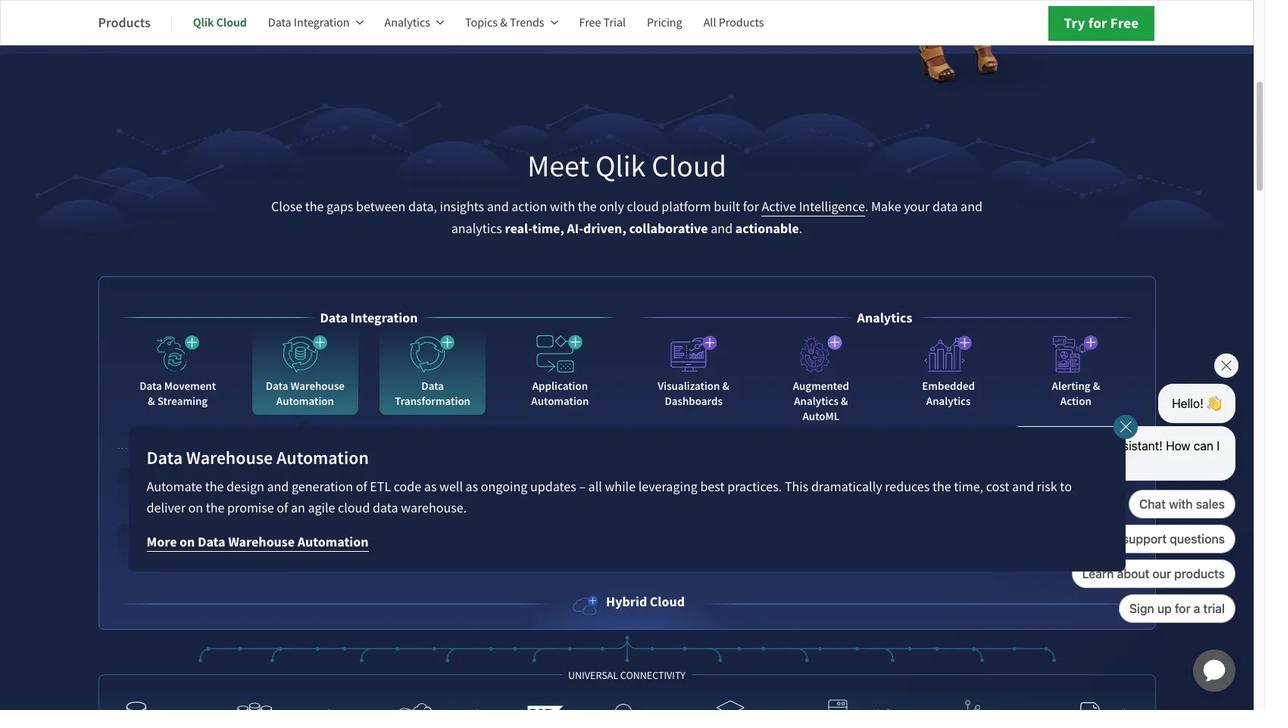 Task type: locate. For each thing, give the bounding box(es) containing it.
close the gaps between data, insights and action with the only cloud platform built for active intelligence
[[271, 198, 865, 216]]

for right "built"
[[743, 198, 759, 216]]

data integration inside 'link'
[[268, 15, 350, 30]]

1 vertical spatial data warehouse automation
[[147, 446, 369, 470]]

this
[[785, 479, 809, 496]]

hybrid
[[606, 593, 648, 611]]

warehouse inside "button"
[[291, 379, 345, 394]]

only
[[600, 198, 624, 216]]

0 horizontal spatial as
[[424, 479, 437, 496]]

1 horizontal spatial .
[[865, 198, 869, 216]]

data
[[268, 15, 292, 30], [320, 309, 348, 327], [140, 379, 162, 394], [266, 379, 288, 394], [422, 379, 444, 394], [147, 446, 183, 470], [198, 533, 226, 552]]

real-
[[505, 220, 533, 238]]

data
[[933, 198, 958, 216], [373, 500, 398, 517]]

qlik cloud link
[[193, 5, 247, 41]]

0 horizontal spatial data
[[373, 500, 398, 517]]

and inside real-time, ai-driven, collaborative and actionable .
[[711, 220, 733, 238]]

meet
[[528, 147, 590, 185]]

0 vertical spatial cloud
[[216, 14, 247, 30]]

movement
[[164, 379, 216, 394]]

.
[[865, 198, 869, 216], [799, 220, 803, 238]]

with
[[550, 198, 575, 216]]

& right automl in the bottom right of the page
[[841, 394, 849, 409]]

ai-
[[567, 220, 584, 238]]

the
[[305, 198, 324, 216], [578, 198, 597, 216], [205, 479, 224, 496], [933, 479, 952, 496], [206, 500, 225, 517]]

topics & trends
[[465, 15, 545, 30]]

built
[[714, 198, 741, 216]]

augmented analytics & automl
[[793, 379, 850, 424]]

1 vertical spatial integration
[[351, 309, 418, 327]]

& left streaming
[[148, 394, 155, 409]]

1 horizontal spatial integration
[[351, 309, 418, 327]]

–
[[579, 479, 586, 496]]

driven,
[[584, 220, 627, 238]]

for right try
[[1089, 14, 1108, 33]]

cloud inside products menu bar
[[216, 14, 247, 30]]

time, down with
[[533, 220, 565, 238]]

application
[[1176, 632, 1254, 711]]

embedded analytics
[[923, 379, 975, 409]]

connectivity
[[621, 669, 686, 683]]

warehouse
[[291, 379, 345, 394], [186, 446, 273, 470], [228, 533, 295, 552]]

make
[[872, 198, 902, 216]]

on right more at the left bottom of page
[[180, 533, 195, 552]]

0 horizontal spatial .
[[799, 220, 803, 238]]

all products
[[704, 15, 764, 30]]

free inside free trial link
[[580, 15, 601, 30]]

of left an
[[277, 500, 288, 517]]

active intelligence link
[[762, 198, 865, 217]]

free right try
[[1111, 14, 1140, 33]]

1 vertical spatial time,
[[954, 479, 984, 496]]

try for free
[[1065, 14, 1140, 33]]

all products link
[[704, 5, 764, 41]]

1 vertical spatial data integration
[[320, 309, 418, 327]]

all
[[704, 15, 717, 30]]

data down the etl
[[373, 500, 398, 517]]

analytics
[[452, 220, 502, 238]]

on
[[188, 500, 203, 517], [180, 533, 195, 552]]

and down "built"
[[711, 220, 733, 238]]

time, left cost
[[954, 479, 984, 496]]

code
[[394, 479, 422, 496]]

universal
[[568, 669, 619, 683]]

data movement & streaming button
[[125, 329, 231, 415]]

0 vertical spatial .
[[865, 198, 869, 216]]

cloud right agile
[[338, 500, 370, 517]]

data warehouse automation button
[[252, 329, 358, 415]]

data warehouse automation
[[266, 379, 345, 409], [147, 446, 369, 470]]

0 vertical spatial qlik
[[193, 14, 214, 30]]

0 vertical spatial integration
[[294, 15, 350, 30]]

1 vertical spatial qlik
[[596, 147, 646, 185]]

1 vertical spatial on
[[180, 533, 195, 552]]

products menu bar
[[98, 5, 786, 41]]

1 vertical spatial .
[[799, 220, 803, 238]]

0 horizontal spatial free
[[580, 15, 601, 30]]

data inside data movement & streaming
[[140, 379, 162, 394]]

augmented analytics & automl button
[[768, 329, 875, 430]]

integration inside 'link'
[[294, 15, 350, 30]]

0 vertical spatial data
[[933, 198, 958, 216]]

analytics
[[385, 15, 430, 30], [858, 309, 913, 327], [795, 394, 839, 409], [927, 394, 971, 409]]

0 horizontal spatial integration
[[294, 15, 350, 30]]

0 vertical spatial data integration
[[268, 15, 350, 30]]

of
[[356, 479, 367, 496], [277, 500, 288, 517]]

1 horizontal spatial cloud
[[627, 198, 659, 216]]

0 horizontal spatial of
[[277, 500, 288, 517]]

as right well
[[466, 479, 478, 496]]

leveraging
[[639, 479, 698, 496]]

more on data warehouse automation
[[147, 533, 369, 552]]

cloud
[[216, 14, 247, 30], [652, 147, 727, 185], [650, 593, 685, 611]]

intelligence
[[799, 198, 865, 216]]

warehouse.
[[401, 500, 467, 517]]

1 horizontal spatial data
[[933, 198, 958, 216]]

and right the your
[[961, 198, 983, 216]]

integration
[[294, 15, 350, 30], [351, 309, 418, 327]]

1 vertical spatial data
[[373, 500, 398, 517]]

products
[[98, 13, 151, 31], [719, 15, 764, 30]]

1 horizontal spatial qlik
[[596, 147, 646, 185]]

promise
[[227, 500, 274, 517]]

for
[[1089, 14, 1108, 33], [743, 198, 759, 216]]

cloud up real-time, ai-driven, collaborative and actionable .
[[627, 198, 659, 216]]

. left make
[[865, 198, 869, 216]]

streaming
[[157, 394, 208, 409]]

data right the your
[[933, 198, 958, 216]]

data warehouse automation inside data warehouse automation "button"
[[266, 379, 345, 409]]

data integration link
[[268, 5, 363, 41]]

free
[[1111, 14, 1140, 33], [580, 15, 601, 30]]

0 vertical spatial data warehouse automation
[[266, 379, 345, 409]]

pricing link
[[647, 5, 683, 41]]

time,
[[533, 220, 565, 238], [954, 479, 984, 496]]

& inside data movement & streaming
[[148, 394, 155, 409]]

1 vertical spatial cloud
[[338, 500, 370, 517]]

cloud for hybrid cloud
[[650, 593, 685, 611]]

0 horizontal spatial for
[[743, 198, 759, 216]]

cloud inside button
[[650, 593, 685, 611]]

on right deliver
[[188, 500, 203, 517]]

cloud for qlik cloud
[[216, 14, 247, 30]]

qlik cloud
[[193, 14, 247, 30]]

data inside the . make your data and analytics
[[933, 198, 958, 216]]

0 vertical spatial time,
[[533, 220, 565, 238]]

of left the etl
[[356, 479, 367, 496]]

2 vertical spatial cloud
[[650, 593, 685, 611]]

more on data warehouse automation link
[[147, 533, 369, 552]]

. down active intelligence link
[[799, 220, 803, 238]]

universal connectivity
[[568, 669, 686, 683]]

1 vertical spatial warehouse
[[186, 446, 273, 470]]

1 vertical spatial of
[[277, 500, 288, 517]]

&
[[500, 15, 508, 30], [723, 379, 730, 394], [148, 394, 155, 409], [841, 394, 849, 409]]

cloud
[[627, 198, 659, 216], [338, 500, 370, 517]]

1 horizontal spatial products
[[719, 15, 764, 30]]

data integration
[[268, 15, 350, 30], [320, 309, 418, 327]]

free left trial
[[580, 15, 601, 30]]

1 horizontal spatial as
[[466, 479, 478, 496]]

1 horizontal spatial free
[[1111, 14, 1140, 33]]

etl
[[370, 479, 391, 496]]

0 vertical spatial warehouse
[[291, 379, 345, 394]]

data inside data transformation
[[422, 379, 444, 394]]

0 vertical spatial for
[[1089, 14, 1108, 33]]

as left well
[[424, 479, 437, 496]]

0 horizontal spatial qlik
[[193, 14, 214, 30]]

0 vertical spatial on
[[188, 500, 203, 517]]

and up real- at the left top of page
[[487, 198, 509, 216]]

0 vertical spatial cloud
[[627, 198, 659, 216]]

and right design
[[267, 479, 289, 496]]

application automation
[[532, 379, 589, 409]]

& right topics
[[500, 15, 508, 30]]

& right visualization
[[723, 379, 730, 394]]

transformation
[[395, 394, 471, 409]]

hybrid cloud button
[[569, 592, 685, 619]]

0 vertical spatial of
[[356, 479, 367, 496]]

automation inside button
[[532, 394, 589, 409]]

time, inside automate the design and generation of etl code as well as ongoing updates – all while leveraging best practices. this dramatically reduces the time, cost and risk to deliver on the promise of an agile cloud data warehouse.
[[954, 479, 984, 496]]

deliver
[[147, 500, 186, 517]]

while
[[605, 479, 636, 496]]

0 horizontal spatial cloud
[[338, 500, 370, 517]]

1 horizontal spatial time,
[[954, 479, 984, 496]]

1 vertical spatial for
[[743, 198, 759, 216]]

analytics inside augmented analytics & automl
[[795, 394, 839, 409]]

automation inside the data warehouse automation
[[277, 394, 334, 409]]



Task type: vqa. For each thing, say whether or not it's contained in the screenshot.
Augmented Analytics & AutoML button
yes



Task type: describe. For each thing, give the bounding box(es) containing it.
data inside automate the design and generation of etl code as well as ongoing updates – all while leveraging best practices. this dramatically reduces the time, cost and risk to deliver on the promise of an agile cloud data warehouse.
[[373, 500, 398, 517]]

dashboards
[[665, 394, 723, 409]]

and inside the . make your data and analytics
[[961, 198, 983, 216]]

application automation button
[[507, 329, 613, 415]]

more
[[147, 533, 177, 552]]

data transformation
[[395, 379, 471, 409]]

embedded analytics button
[[896, 329, 1002, 415]]

application
[[533, 379, 588, 394]]

close
[[271, 198, 303, 216]]

& inside products menu bar
[[500, 15, 508, 30]]

insights
[[440, 198, 484, 216]]

risk
[[1037, 479, 1058, 496]]

1 horizontal spatial for
[[1089, 14, 1108, 33]]

0 horizontal spatial products
[[98, 13, 151, 31]]

actionable
[[736, 220, 799, 238]]

an
[[291, 500, 305, 517]]

the left promise
[[206, 500, 225, 517]]

visualization & dashboards button
[[641, 329, 747, 415]]

between
[[356, 198, 406, 216]]

qlik inside qlik cloud link
[[193, 14, 214, 30]]

the right the reduces
[[933, 479, 952, 496]]

1 vertical spatial cloud
[[652, 147, 727, 185]]

0 horizontal spatial time,
[[533, 220, 565, 238]]

the left gaps
[[305, 198, 324, 216]]

on inside automate the design and generation of etl code as well as ongoing updates – all while leveraging best practices. this dramatically reduces the time, cost and risk to deliver on the promise of an agile cloud data warehouse.
[[188, 500, 203, 517]]

analytics inside "analytics" link
[[385, 15, 430, 30]]

& inside visualization & dashboards
[[723, 379, 730, 394]]

automl
[[803, 409, 840, 424]]

cloud inside automate the design and generation of etl code as well as ongoing updates – all while leveraging best practices. this dramatically reduces the time, cost and risk to deliver on the promise of an agile cloud data warehouse.
[[338, 500, 370, 517]]

data warehouse automation inside tooltip
[[147, 446, 369, 470]]

and left risk
[[1013, 479, 1035, 496]]

embedded
[[923, 379, 975, 394]]

action
[[512, 198, 548, 216]]

visualization & dashboards
[[658, 379, 730, 409]]

free inside try for free link
[[1111, 14, 1140, 33]]

design
[[227, 479, 264, 496]]

data inside 'link'
[[268, 15, 292, 30]]

topics & trends link
[[465, 5, 558, 41]]

2 vertical spatial warehouse
[[228, 533, 295, 552]]

try for free link
[[1049, 6, 1155, 41]]

analytics inside embedded analytics
[[927, 394, 971, 409]]

meet qlik cloud
[[528, 147, 727, 185]]

generation
[[292, 479, 353, 496]]

real-time, ai-driven, collaborative and actionable .
[[505, 220, 803, 238]]

visualization
[[658, 379, 720, 394]]

. inside real-time, ai-driven, collaborative and actionable .
[[799, 220, 803, 238]]

trial
[[604, 15, 626, 30]]

the left design
[[205, 479, 224, 496]]

your
[[904, 198, 930, 216]]

cost
[[987, 479, 1010, 496]]

free trial link
[[580, 5, 626, 41]]

analytics link
[[385, 5, 444, 41]]

free trial
[[580, 15, 626, 30]]

reduces
[[885, 479, 930, 496]]

data inside "button"
[[266, 379, 288, 394]]

agile
[[308, 500, 335, 517]]

& inside augmented analytics & automl
[[841, 394, 849, 409]]

the left only on the top of the page
[[578, 198, 597, 216]]

to
[[1061, 479, 1072, 496]]

topics
[[465, 15, 498, 30]]

data transformation button
[[380, 329, 486, 415]]

try
[[1065, 14, 1086, 33]]

automate
[[147, 479, 202, 496]]

2 as from the left
[[466, 479, 478, 496]]

best
[[701, 479, 725, 496]]

updates
[[530, 479, 577, 496]]

1 as from the left
[[424, 479, 437, 496]]

platform
[[662, 198, 712, 216]]

well
[[440, 479, 463, 496]]

active
[[762, 198, 797, 216]]

. make your data and analytics
[[452, 198, 983, 238]]

dramatically
[[812, 479, 883, 496]]

hybrid cloud
[[606, 593, 685, 611]]

pricing
[[647, 15, 683, 30]]

all
[[589, 479, 602, 496]]

data warehouse automation tooltip
[[0, 415, 1254, 572]]

data,
[[409, 198, 437, 216]]

trends
[[510, 15, 545, 30]]

data movement & streaming
[[140, 379, 216, 409]]

1 horizontal spatial of
[[356, 479, 367, 496]]

gaps
[[327, 198, 354, 216]]

. inside the . make your data and analytics
[[865, 198, 869, 216]]

practices.
[[728, 479, 782, 496]]

automate the design and generation of etl code as well as ongoing updates – all while leveraging best practices. this dramatically reduces the time, cost and risk to deliver on the promise of an agile cloud data warehouse.
[[147, 479, 1072, 517]]

augmented
[[793, 379, 850, 394]]

collaborative
[[629, 220, 708, 238]]

ongoing
[[481, 479, 528, 496]]



